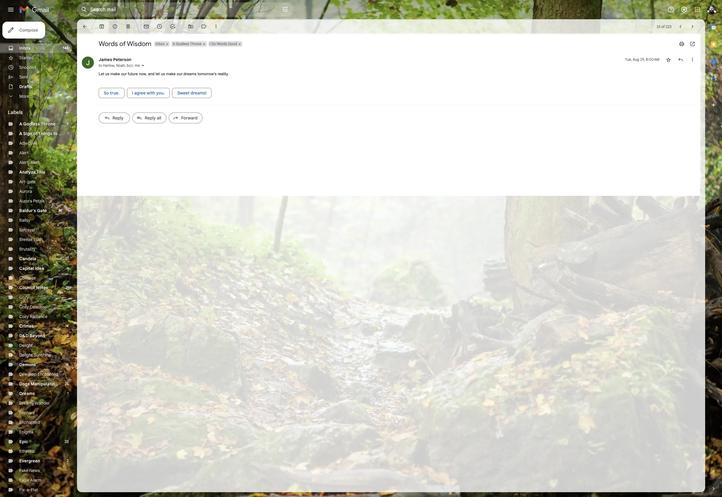Task type: vqa. For each thing, say whether or not it's contained in the screenshot.
google in Labels navigation
no



Task type: locate. For each thing, give the bounding box(es) containing it.
brutality
[[19, 246, 35, 252]]

of right 33
[[661, 24, 665, 29]]

aurora down art-gate
[[19, 189, 32, 194]]

godless inside button
[[176, 42, 189, 46]]

delete image
[[125, 23, 131, 29]]

0 vertical spatial alert
[[19, 150, 28, 156]]

29,
[[640, 57, 645, 62]]

a sign of things to come
[[19, 131, 70, 136]]

this
[[37, 169, 45, 175]]

add to tasks image
[[170, 23, 176, 29]]

0 horizontal spatial alert
[[19, 150, 28, 156]]

true.
[[110, 90, 119, 96]]

a godless throne inside button
[[173, 42, 202, 46]]

0 horizontal spatial words
[[99, 40, 118, 48]]

2 delight from the top
[[19, 352, 33, 358]]

all
[[157, 115, 161, 121]]

alert link
[[19, 150, 28, 156]]

0 vertical spatial delight
[[19, 343, 33, 348]]

betrayal link
[[19, 227, 35, 233]]

make down to harlow , noah , bcc: me
[[110, 72, 120, 76]]

1 vertical spatial godless
[[23, 121, 40, 127]]

godless inside labels navigation
[[23, 121, 40, 127]]

starred
[[19, 55, 33, 60]]

reply for reply
[[112, 115, 123, 121]]

1 21 from the top
[[65, 256, 69, 261]]

inbox up starred
[[19, 45, 31, 51]]

enchant
[[19, 410, 35, 416]]

forward link
[[169, 112, 203, 123]]

0 horizontal spatial throne
[[41, 121, 55, 127]]

labels heading
[[8, 110, 64, 116]]

,
[[114, 63, 115, 68], [125, 63, 126, 68]]

delight sunshine
[[19, 352, 51, 358]]

reply down true.
[[112, 115, 123, 121]]

1 horizontal spatial throne
[[190, 42, 202, 46]]

0 horizontal spatial i
[[132, 90, 133, 96]]

1 horizontal spatial words
[[217, 42, 227, 46]]

1 vertical spatial to
[[53, 131, 58, 136]]

1 vertical spatial a godless throne
[[19, 121, 55, 127]]

i do words good button
[[208, 41, 238, 47]]

not starred image
[[666, 57, 672, 63]]

aurora
[[19, 189, 32, 194], [19, 198, 32, 204]]

peterson
[[113, 57, 131, 62]]

of up peterson
[[119, 40, 126, 48]]

alert, alert
[[19, 160, 40, 165]]

to down james at top
[[99, 63, 102, 68]]

evergreen
[[19, 458, 40, 464]]

our
[[121, 72, 127, 76], [177, 72, 182, 76]]

1 vertical spatial delight
[[19, 352, 33, 358]]

to left come
[[53, 131, 58, 136]]

, left bcc: at the top
[[125, 63, 126, 68]]

dogs
[[19, 381, 30, 387]]

1 right gate
[[67, 208, 69, 213]]

beyond
[[30, 333, 45, 339]]

back to inbox image
[[82, 23, 88, 29]]

throne up things
[[41, 121, 55, 127]]

reply link
[[99, 112, 130, 123]]

0 horizontal spatial make
[[110, 72, 120, 76]]

1 vertical spatial enchanted
[[19, 420, 40, 425]]

labels navigation
[[0, 19, 77, 497]]

compose
[[19, 27, 38, 33]]

a godless throne down move to 'image'
[[173, 42, 202, 46]]

come
[[59, 131, 70, 136]]

1 cozy from the top
[[19, 295, 29, 300]]

5 1 from the top
[[67, 391, 69, 396]]

0 horizontal spatial of
[[33, 131, 37, 136]]

alert up "analyze this"
[[31, 160, 40, 165]]

words inside button
[[217, 42, 227, 46]]

godless for a godless throne button
[[176, 42, 189, 46]]

sent
[[19, 74, 28, 80]]

0 horizontal spatial ,
[[114, 63, 115, 68]]

agree
[[134, 90, 146, 96]]

move to image
[[188, 23, 194, 29]]

1 vertical spatial a
[[19, 121, 22, 127]]

you.
[[156, 90, 165, 96]]

a
[[173, 42, 175, 46], [19, 121, 22, 127], [19, 131, 22, 136]]

4 1 from the top
[[67, 266, 69, 271]]

tab list
[[705, 19, 722, 475]]

a sign of things to come link
[[19, 131, 70, 136]]

support image
[[667, 6, 675, 13]]

1 us from the left
[[105, 72, 109, 76]]

1 delight from the top
[[19, 343, 33, 348]]

our left "future"
[[121, 72, 127, 76]]

words
[[99, 40, 118, 48], [217, 42, 227, 46]]

1 horizontal spatial our
[[177, 72, 182, 76]]

godless
[[176, 42, 189, 46], [23, 121, 40, 127]]

sent link
[[19, 74, 28, 80]]

1 horizontal spatial ,
[[125, 63, 126, 68]]

0 horizontal spatial reply
[[112, 115, 123, 121]]

0 vertical spatial cozy
[[19, 295, 29, 300]]

1 horizontal spatial make
[[166, 72, 176, 76]]

cozy up crimes on the bottom of page
[[19, 314, 29, 319]]

3
[[67, 333, 69, 338]]

0 horizontal spatial us
[[105, 72, 109, 76]]

2 1 from the top
[[67, 170, 69, 174]]

1 horizontal spatial to
[[99, 63, 102, 68]]

3 cozy from the top
[[19, 314, 29, 319]]

1 right this
[[67, 170, 69, 174]]

words up james at top
[[99, 40, 118, 48]]

1 down 4
[[67, 131, 69, 136]]

0 horizontal spatial our
[[121, 72, 127, 76]]

1 horizontal spatial godless
[[176, 42, 189, 46]]

of right sign
[[33, 131, 37, 136]]

throne inside button
[[190, 42, 202, 46]]

capital idea
[[19, 266, 44, 271]]

a godless throne down the labels heading
[[19, 121, 55, 127]]

delight down "delight" link
[[19, 352, 33, 358]]

throne inside labels navigation
[[41, 121, 55, 127]]

capital
[[19, 266, 34, 271]]

a godless throne inside labels navigation
[[19, 121, 55, 127]]

dewdrop enchanted link
[[19, 372, 58, 377]]

fix-
[[19, 487, 27, 493]]

future
[[128, 72, 138, 76]]

14
[[65, 324, 69, 328]]

a inside a godless throne button
[[173, 42, 175, 46]]

cozy down the council
[[19, 295, 29, 300]]

0 vertical spatial 21
[[65, 256, 69, 261]]

make right let
[[166, 72, 176, 76]]

2 21 from the top
[[65, 285, 69, 290]]

wisdom
[[127, 40, 151, 48]]

dewdrop down the demons link
[[19, 372, 37, 377]]

of inside labels navigation
[[33, 131, 37, 136]]

aurora petals link
[[19, 198, 45, 204]]

1 horizontal spatial reply
[[145, 115, 156, 121]]

flat
[[31, 487, 38, 493]]

baldur's
[[19, 208, 36, 213]]

words of wisdom
[[99, 40, 151, 48]]

reply left the all
[[145, 115, 156, 121]]

1 down the 25
[[67, 391, 69, 396]]

of
[[661, 24, 665, 29], [119, 40, 126, 48], [33, 131, 37, 136]]

1 aurora from the top
[[19, 189, 32, 194]]

3 1 from the top
[[67, 208, 69, 213]]

i agree with you.
[[132, 90, 165, 96]]

do
[[211, 42, 216, 46]]

1 vertical spatial 21
[[65, 285, 69, 290]]

21
[[65, 256, 69, 261], [65, 285, 69, 290]]

0 vertical spatial aurora
[[19, 189, 32, 194]]

i left do
[[210, 42, 211, 46]]

labels
[[8, 110, 23, 116]]

godless down move to 'image'
[[176, 42, 189, 46]]

, left noah
[[114, 63, 115, 68]]

manipulating
[[31, 381, 58, 387]]

news
[[29, 468, 40, 473]]

dreams link
[[19, 391, 35, 396]]

throne for a godless throne link
[[41, 121, 55, 127]]

epic link
[[19, 439, 28, 444]]

throne left do
[[190, 42, 202, 46]]

0 vertical spatial throne
[[190, 42, 202, 46]]

1 vertical spatial cozy
[[19, 304, 29, 310]]

throne for a godless throne button
[[190, 42, 202, 46]]

delight for delight sunshine
[[19, 352, 33, 358]]

inbox inside button
[[156, 42, 165, 46]]

ethereal
[[19, 449, 35, 454]]

1 vertical spatial throne
[[41, 121, 55, 127]]

1 horizontal spatial of
[[119, 40, 126, 48]]

alert up alert,
[[19, 150, 28, 156]]

d&d
[[19, 333, 29, 339]]

let us make our future now, and let us make our dreams tomorrow's reality.
[[99, 72, 229, 76]]

1 vertical spatial aurora
[[19, 198, 32, 204]]

inbox for inbox button
[[156, 42, 165, 46]]

0 horizontal spatial godless
[[23, 121, 40, 127]]

2 vertical spatial of
[[33, 131, 37, 136]]

enchanted up manipulating
[[38, 372, 58, 377]]

cozy radiance link
[[19, 314, 48, 319]]

enchanted
[[38, 372, 58, 377], [19, 420, 40, 425]]

cozy radiance
[[19, 314, 48, 319]]

a right inbox button
[[173, 42, 175, 46]]

223
[[666, 24, 672, 29]]

sweet dreams!
[[177, 90, 207, 96]]

inbox link
[[19, 45, 31, 51]]

sweet
[[177, 90, 190, 96]]

false
[[19, 478, 29, 483]]

1 horizontal spatial us
[[161, 72, 165, 76]]

compose button
[[2, 22, 45, 39]]

2 cozy from the top
[[19, 304, 29, 310]]

1 1 from the top
[[67, 131, 69, 136]]

tue, aug 29, 8:00 am
[[625, 57, 660, 62]]

petals
[[33, 198, 45, 204]]

gmail image
[[19, 4, 52, 16]]

2 vertical spatial cozy
[[19, 314, 29, 319]]

1 vertical spatial of
[[119, 40, 126, 48]]

0 horizontal spatial to
[[53, 131, 58, 136]]

adjective link
[[19, 141, 37, 146]]

delight down d&d
[[19, 343, 33, 348]]

a down labels
[[19, 121, 22, 127]]

our left dreams in the left top of the page
[[177, 72, 182, 76]]

i left agree
[[132, 90, 133, 96]]

0 horizontal spatial inbox
[[19, 45, 31, 51]]

a godless throne for a godless throne button
[[173, 42, 202, 46]]

capital idea link
[[19, 266, 44, 271]]

1 right idea on the left
[[67, 266, 69, 271]]

alert
[[19, 150, 28, 156], [31, 160, 40, 165]]

0 horizontal spatial a godless throne
[[19, 121, 55, 127]]

aurora for aurora link
[[19, 189, 32, 194]]

0 vertical spatial godless
[[176, 42, 189, 46]]

2 horizontal spatial of
[[661, 24, 665, 29]]

2 aurora from the top
[[19, 198, 32, 204]]

1 horizontal spatial a godless throne
[[173, 42, 202, 46]]

0 vertical spatial of
[[661, 24, 665, 29]]

godless for a godless throne link
[[23, 121, 40, 127]]

snoozed
[[19, 65, 36, 70]]

demons
[[19, 362, 36, 367]]

0 vertical spatial dewdrop
[[30, 304, 47, 310]]

a godless throne for a godless throne link
[[19, 121, 55, 127]]

aurora for aurora petals
[[19, 198, 32, 204]]

aurora down aurora link
[[19, 198, 32, 204]]

mark as unread image
[[143, 23, 149, 29]]

1 , from the left
[[114, 63, 115, 68]]

dewdrop up "radiance"
[[30, 304, 47, 310]]

noah
[[116, 63, 125, 68]]

a left sign
[[19, 131, 22, 136]]

enchanted down enchant
[[19, 420, 40, 425]]

show details image
[[141, 64, 145, 67]]

words right do
[[217, 42, 227, 46]]

inbox inside labels navigation
[[19, 45, 31, 51]]

ballsy link
[[19, 218, 30, 223]]

i do words good
[[210, 42, 237, 46]]

0 vertical spatial a godless throne
[[173, 42, 202, 46]]

1 vertical spatial i
[[132, 90, 133, 96]]

2 vertical spatial a
[[19, 131, 22, 136]]

2 reply from the left
[[145, 115, 156, 121]]

1 horizontal spatial i
[[210, 42, 211, 46]]

a godless throne link
[[19, 121, 55, 127]]

None search field
[[77, 2, 294, 17]]

cozy down cozy link
[[19, 304, 29, 310]]

1 vertical spatial alert
[[31, 160, 40, 165]]

more button
[[0, 91, 72, 101]]

drafts
[[19, 84, 32, 89]]

0 vertical spatial i
[[210, 42, 211, 46]]

23
[[65, 439, 69, 444]]

1 horizontal spatial inbox
[[156, 42, 165, 46]]

0 vertical spatial a
[[173, 42, 175, 46]]

james
[[99, 57, 112, 62]]

1 for analyze this
[[67, 170, 69, 174]]

inbox down snooze icon
[[156, 42, 165, 46]]

1 horizontal spatial alert
[[31, 160, 40, 165]]

godless up sign
[[23, 121, 40, 127]]

1 reply from the left
[[112, 115, 123, 121]]



Task type: describe. For each thing, give the bounding box(es) containing it.
more image
[[213, 23, 219, 29]]

delight for "delight" link
[[19, 343, 33, 348]]

brutality link
[[19, 246, 35, 252]]

report spam image
[[112, 23, 118, 29]]

1 make from the left
[[110, 72, 120, 76]]

1 for baldur's gate
[[67, 208, 69, 213]]

reply for reply all
[[145, 115, 156, 121]]

to inside labels navigation
[[53, 131, 58, 136]]

sign
[[23, 131, 32, 136]]

snooze image
[[156, 23, 162, 29]]

d&d beyond link
[[19, 333, 45, 339]]

2 us from the left
[[161, 72, 165, 76]]

2 our from the left
[[177, 72, 182, 76]]

aug
[[633, 57, 639, 62]]

2 , from the left
[[125, 63, 126, 68]]

of for 223
[[661, 24, 665, 29]]

25
[[65, 382, 69, 386]]

tue,
[[625, 57, 632, 62]]

newer image
[[678, 23, 684, 29]]

tue, aug 29, 8:00 am cell
[[625, 57, 660, 63]]

of for wisdom
[[119, 40, 126, 48]]

dogs manipulating time link
[[19, 381, 69, 387]]

reply all
[[145, 115, 161, 121]]

art-gate link
[[19, 179, 36, 184]]

ballsy
[[19, 218, 30, 223]]

dewdrop enchanted
[[19, 372, 58, 377]]

1 for a sign of things to come
[[67, 131, 69, 136]]

reply all link
[[132, 112, 166, 123]]

crimes link
[[19, 323, 34, 329]]

advanced search options image
[[279, 3, 291, 15]]

21 for candela
[[65, 256, 69, 261]]

reality.
[[218, 72, 229, 76]]

0 vertical spatial to
[[99, 63, 102, 68]]

collapse
[[19, 275, 36, 281]]

settings image
[[681, 6, 688, 13]]

enigma
[[19, 429, 33, 435]]

fake news link
[[19, 468, 40, 473]]

a for 1
[[19, 131, 22, 136]]

i agree with you. button
[[127, 88, 170, 98]]

1 our from the left
[[121, 72, 127, 76]]

starred link
[[19, 55, 33, 60]]

dreams!
[[191, 90, 207, 96]]

james peterson
[[99, 57, 131, 62]]

now,
[[139, 72, 147, 76]]

betrayal
[[19, 227, 35, 233]]

evergreen link
[[19, 458, 40, 464]]

enchanted link
[[19, 420, 40, 425]]

lush
[[34, 237, 43, 242]]

labels image
[[201, 23, 207, 29]]

33
[[657, 24, 661, 29]]

aurora link
[[19, 189, 32, 194]]

4
[[67, 122, 69, 126]]

sweet dreams! button
[[172, 88, 212, 98]]

Not starred checkbox
[[666, 57, 672, 63]]

main menu image
[[7, 6, 14, 13]]

cozy link
[[19, 295, 29, 300]]

breeze
[[19, 237, 33, 242]]

art-gate
[[19, 179, 36, 184]]

cozy for cozy radiance
[[19, 314, 29, 319]]

18
[[65, 362, 69, 367]]

1 for capital idea
[[67, 266, 69, 271]]

cozy for cozy link
[[19, 295, 29, 300]]

idea
[[35, 266, 44, 271]]

breeze lush
[[19, 237, 43, 242]]

gate
[[27, 179, 36, 184]]

fake news
[[19, 468, 40, 473]]

Search mail text field
[[90, 7, 265, 13]]

a-
[[27, 487, 31, 493]]

sunshine
[[34, 352, 51, 358]]

search mail image
[[79, 4, 90, 15]]

so true. button
[[99, 88, 124, 98]]

council
[[19, 285, 35, 290]]

8:00 am
[[646, 57, 660, 62]]

1 vertical spatial dewdrop
[[19, 372, 37, 377]]

aurora petals
[[19, 198, 45, 204]]

forward
[[181, 115, 197, 121]]

dogs manipulating time
[[19, 381, 69, 387]]

i for i do words good
[[210, 42, 211, 46]]

2 make from the left
[[166, 72, 176, 76]]

delight sunshine link
[[19, 352, 51, 358]]

epic
[[19, 439, 28, 444]]

enchant link
[[19, 410, 35, 416]]

false alarm link
[[19, 478, 41, 483]]

ethereal link
[[19, 449, 35, 454]]

older image
[[690, 23, 696, 29]]

cozy dewdrop link
[[19, 304, 47, 310]]

inbox for inbox link
[[19, 45, 31, 51]]

collapse link
[[19, 275, 36, 281]]

demons link
[[19, 362, 36, 367]]

6
[[67, 84, 69, 89]]

harlow
[[103, 63, 114, 68]]

21 for council notes
[[65, 285, 69, 290]]

dreamy wander
[[19, 400, 50, 406]]

breeze lush link
[[19, 237, 43, 242]]

alert, alert link
[[19, 160, 40, 165]]

archive image
[[99, 23, 105, 29]]

delight link
[[19, 343, 33, 348]]

1 for dreams
[[67, 391, 69, 396]]

council notes
[[19, 285, 48, 290]]

enigma link
[[19, 429, 33, 435]]

cozy for cozy dewdrop
[[19, 304, 29, 310]]

wander
[[35, 400, 50, 406]]

candela link
[[19, 256, 36, 261]]

a for 4
[[19, 121, 22, 127]]

and
[[148, 72, 155, 76]]

let
[[99, 72, 104, 76]]

me
[[135, 63, 140, 68]]

0 vertical spatial enchanted
[[38, 372, 58, 377]]

i for i agree with you.
[[132, 90, 133, 96]]

notes
[[36, 285, 48, 290]]

snoozed link
[[19, 65, 36, 70]]

good
[[228, 42, 237, 46]]

gate
[[37, 208, 47, 213]]

alert,
[[19, 160, 30, 165]]

fake
[[19, 468, 28, 473]]

a godless throne button
[[171, 41, 202, 47]]



